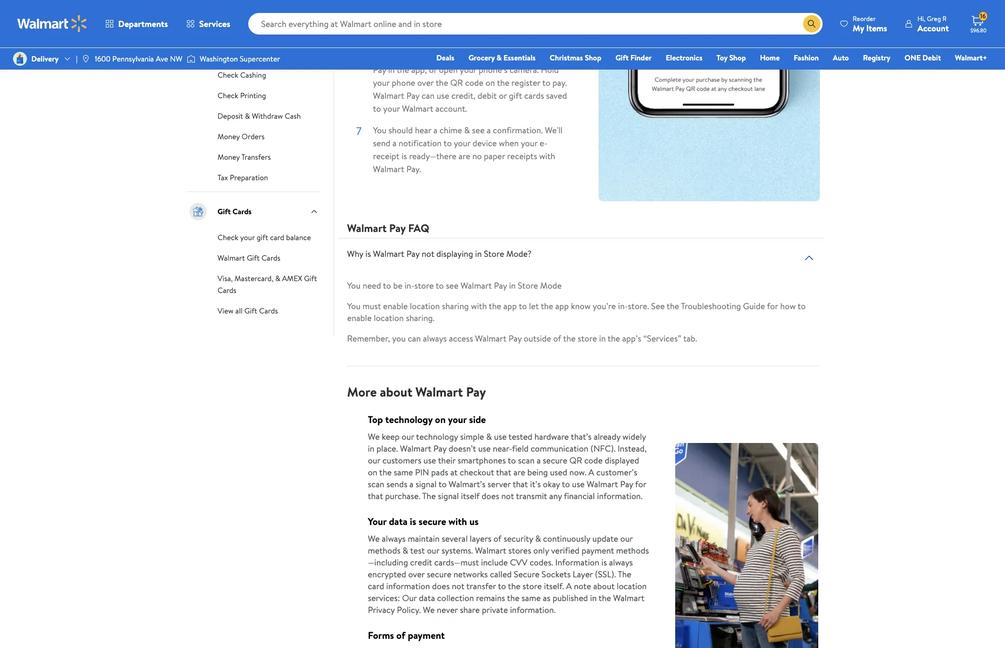 Task type: locate. For each thing, give the bounding box(es) containing it.
0 vertical spatial paper
[[395, 3, 417, 15]]

see up sharing
[[446, 280, 459, 292]]

0 horizontal spatial payment
[[408, 629, 445, 643]]

 image for 1600 pennsylvania ave nw
[[82, 55, 90, 63]]

stores
[[509, 545, 532, 557]]

toy
[[717, 52, 728, 63]]

location inside your data is secure with us we always maintain several layers of security & continuously update our methods & test our systems. walmart stores only verified payment methods —including credit cards—must include cvv codes. information is always encrypted over secure networks called secure sockets layer (ssl). the card information does not transfer to the store itself.  a note about location services: our data collection remains the same as published in the walmart privacy policy. we never share private information.
[[617, 581, 647, 593]]

on down more about walmart pay on the bottom left of the page
[[435, 413, 446, 427]]

gift cards image
[[187, 201, 209, 223]]

enable up remember, on the bottom of the page
[[347, 312, 372, 324]]

1 horizontal spatial as
[[543, 593, 551, 604]]

is inside you should hear a chime & see a confirmation. we'll send a notification to your device when your e- receipt is ready—there are no paper receipts with walmart pay.
[[402, 150, 407, 162]]

1 shop from the left
[[585, 52, 602, 63]]

with down e-
[[540, 150, 556, 162]]

0 vertical spatial as
[[373, 16, 381, 28]]

information
[[386, 581, 430, 593]]

done
[[422, 38, 441, 50]]

shop for toy shop
[[730, 52, 746, 63]]

1 horizontal spatial in-
[[619, 300, 628, 312]]

over inside 'when you're done shopping, go to any checkout lane & scan your items, then either open walmart pay in the app, or open your phone's camera. hold your phone over the qr code on the register to pay. walmart pay can use credit, debit or gift cards saved to your walmart account.'
[[418, 77, 434, 89]]

Search search field
[[248, 13, 823, 35]]

does inside top technology on your side we keep our technology simple & use tested hardware that's already widely in place. walmart pay doesn't use near-field communication (nfc). instead, our customers use their smartphones to scan a secure qr code displayed on the same pin pads at checkout that are being used now. a customer's scan sends a signal to walmart's server that it's okay to use walmart pay for that purchase. the signal itself does not transmit any financial information.
[[482, 490, 500, 502]]

0 vertical spatial same
[[394, 467, 413, 479]]

reorder
[[853, 14, 876, 23]]

pay left faq
[[389, 221, 406, 236]]

shop
[[585, 52, 602, 63], [730, 52, 746, 63]]

1 horizontal spatial enable
[[383, 300, 408, 312]]

1 horizontal spatial location
[[410, 300, 440, 312]]

shop for christmas shop
[[585, 52, 602, 63]]

checkout right at
[[460, 467, 495, 479]]

2 horizontal spatial on
[[486, 77, 495, 89]]

does up 'never'
[[432, 581, 450, 593]]

paper inside bring paper coupons to the cashier or self-checkout as usual.
[[395, 3, 417, 15]]

update
[[593, 533, 619, 545]]

checkout inside 'when you're done shopping, go to any checkout lane & scan your items, then either open walmart pay in the app, or open your phone's camera. hold your phone over the qr code on the register to pay. walmart pay can use credit, debit or gift cards saved to your walmart account.'
[[518, 38, 552, 50]]

0 vertical spatial check
[[218, 70, 239, 80]]

in right published
[[591, 593, 597, 604]]

to left at
[[439, 479, 447, 490]]

check down the washington
[[218, 70, 239, 80]]

"services"
[[644, 333, 682, 345]]

secure inside top technology on your side we keep our technology simple & use tested hardware that's already widely in place. walmart pay doesn't use near-field communication (nfc). instead, our customers use their smartphones to scan a secure qr code displayed on the same pin pads at checkout that are being used now. a customer's scan sends a signal to walmart's server that it's okay to use walmart pay for that purchase. the signal itself does not transmit any financial information.
[[543, 455, 568, 467]]

your left side
[[448, 413, 467, 427]]

gift
[[509, 90, 523, 102], [257, 232, 268, 243]]

you up send
[[373, 124, 387, 136]]

0 horizontal spatial not
[[422, 248, 435, 260]]

on down phone's
[[486, 77, 495, 89]]

chime
[[440, 124, 463, 136]]

are inside top technology on your side we keep our technology simple & use tested hardware that's already widely in place. walmart pay doesn't use near-field communication (nfc). instead, our customers use their smartphones to scan a secure qr code displayed on the same pin pads at checkout that are being used now. a customer's scan sends a signal to walmart's server that it's okay to use walmart pay for that purchase. the signal itself does not transmit any financial information.
[[514, 467, 526, 479]]

1 vertical spatial paper
[[484, 150, 505, 162]]

home
[[761, 52, 780, 63]]

qr up credit,
[[451, 77, 463, 89]]

networks
[[454, 569, 488, 581]]

0 vertical spatial does
[[482, 490, 500, 502]]

check for check cashing
[[218, 70, 239, 80]]

information. inside top technology on your side we keep our technology simple & use tested hardware that's already widely in place. walmart pay doesn't use near-field communication (nfc). instead, our customers use their smartphones to scan a secure qr code displayed on the same pin pads at checkout that are being used now. a customer's scan sends a signal to walmart's server that it's okay to use walmart pay for that purchase. the signal itself does not transmit any financial information.
[[597, 490, 643, 502]]

know
[[571, 300, 591, 312]]

secure down hardware
[[543, 455, 568, 467]]

0 horizontal spatial code
[[465, 77, 484, 89]]

any up grocery & essentials
[[503, 38, 516, 50]]

registry
[[864, 52, 891, 63]]

see up device
[[472, 124, 485, 136]]

0 vertical spatial store
[[484, 248, 505, 260]]

2 horizontal spatial always
[[609, 557, 633, 569]]

1 horizontal spatial not
[[452, 581, 465, 593]]

send
[[373, 137, 391, 149]]

instead,
[[618, 443, 647, 455]]

1 vertical spatial can
[[408, 333, 421, 345]]

we inside top technology on your side we keep our technology simple & use tested hardware that's already widely in place. walmart pay doesn't use near-field communication (nfc). instead, our customers use their smartphones to scan a secure qr code displayed on the same pin pads at checkout that are being used now. a customer's scan sends a signal to walmart's server that it's okay to use walmart pay for that purchase. the signal itself does not transmit any financial information.
[[368, 431, 380, 443]]

on left sends
[[368, 467, 378, 479]]

the right (ssl).
[[618, 569, 632, 581]]

1 horizontal spatial about
[[594, 581, 615, 593]]

cards down check your gift card balance
[[262, 253, 281, 264]]

now.
[[570, 467, 587, 479]]

check printing
[[218, 90, 266, 101]]

0 vertical spatial qr
[[451, 77, 463, 89]]

1 vertical spatial money
[[218, 131, 240, 142]]

1 vertical spatial store
[[518, 280, 539, 292]]

check down gift cards
[[218, 232, 239, 243]]

2 vertical spatial on
[[368, 467, 378, 479]]

in- inside you must enable location sharing with the app to let the app know you're in-store. see the troubleshooting guide for how to enable location sharing.
[[619, 300, 628, 312]]

0 vertical spatial we
[[368, 431, 380, 443]]

receipt
[[373, 150, 400, 162]]

use inside 'when you're done shopping, go to any checkout lane & scan your items, then either open walmart pay in the app, or open your phone's camera. hold your phone over the qr code on the register to pay. walmart pay can use credit, debit or gift cards saved to your walmart account.'
[[437, 90, 450, 102]]

private
[[482, 604, 508, 616]]

code
[[465, 77, 484, 89], [585, 455, 603, 467]]

open down deals on the top of page
[[439, 64, 458, 76]]

1 check from the top
[[218, 70, 239, 80]]

for inside top technology on your side we keep our technology simple & use tested hardware that's already widely in place. walmart pay doesn't use near-field communication (nfc). instead, our customers use their smartphones to scan a secure qr code displayed on the same pin pads at checkout that are being used now. a customer's scan sends a signal to walmart's server that it's okay to use walmart pay for that purchase. the signal itself does not transmit any financial information.
[[636, 479, 647, 490]]

scan down tested
[[518, 455, 535, 467]]

Walmart Site-Wide search field
[[248, 13, 823, 35]]

& left amex
[[275, 273, 280, 284]]

0 horizontal spatial paper
[[395, 3, 417, 15]]

2 vertical spatial store
[[523, 581, 542, 593]]

the inside your data is secure with us we always maintain several layers of security & continuously update our methods & test our systems. walmart stores only verified payment methods —including credit cards—must include cvv codes. information is always encrypted over secure networks called secure sockets layer (ssl). the card information does not transfer to the store itself.  a note about location services: our data collection remains the same as published in the walmart privacy policy. we never share private information.
[[618, 569, 632, 581]]

in-
[[405, 280, 415, 292], [619, 300, 628, 312]]

can right you
[[408, 333, 421, 345]]

are
[[459, 150, 471, 162], [514, 467, 526, 479]]

not inside your data is secure with us we always maintain several layers of security & continuously update our methods & test our systems. walmart stores only verified payment methods —including credit cards—must include cvv codes. information is always encrypted over secure networks called secure sockets layer (ssl). the card information does not transfer to the store itself.  a note about location services: our data collection remains the same as published in the walmart privacy policy. we never share private information.
[[452, 581, 465, 593]]

paper up usual.
[[395, 3, 417, 15]]

or right app,
[[429, 64, 437, 76]]

our right the update
[[621, 533, 633, 545]]

0 horizontal spatial  image
[[13, 52, 27, 66]]

1 horizontal spatial can
[[422, 90, 435, 102]]

other
[[218, 23, 238, 34]]

information.
[[597, 490, 643, 502], [510, 604, 556, 616]]

visa,
[[218, 273, 233, 284]]

walmart gift cards link
[[218, 252, 281, 264]]

codes.
[[530, 557, 554, 569]]

sockets
[[542, 569, 571, 581]]

1 horizontal spatial card
[[368, 581, 384, 593]]

you inside you should hear a chime & see a confirmation. we'll send a notification to your device when your e- receipt is ready—there are no paper receipts with walmart pay.
[[373, 124, 387, 136]]

0 horizontal spatial information.
[[510, 604, 556, 616]]

 image left delivery
[[13, 52, 27, 66]]

use right used
[[573, 479, 585, 490]]

1 vertical spatial check
[[218, 90, 239, 101]]

1 horizontal spatial always
[[423, 333, 447, 345]]

 image for washington supercenter
[[187, 53, 195, 64]]

see
[[472, 124, 485, 136], [446, 280, 459, 292]]

gift right 'gift cards' image
[[218, 206, 231, 217]]

hear
[[415, 124, 432, 136]]

0 horizontal spatial a
[[566, 581, 572, 593]]

0 vertical spatial card
[[270, 232, 284, 243]]

over down test on the bottom of page
[[409, 569, 425, 581]]

cards
[[233, 206, 252, 217], [262, 253, 281, 264], [218, 285, 237, 296], [259, 306, 278, 317]]

0 horizontal spatial as
[[373, 16, 381, 28]]

gift up mastercard,
[[247, 253, 260, 264]]

in left app's
[[600, 333, 606, 345]]

christmas shop link
[[545, 52, 607, 64]]

1 horizontal spatial app
[[556, 300, 569, 312]]

that left sends
[[368, 490, 383, 502]]

does inside your data is secure with us we always maintain several layers of security & continuously update our methods & test our systems. walmart stores only verified payment methods —including credit cards—must include cvv codes. information is always encrypted over secure networks called secure sockets layer (ssl). the card information does not transfer to the store itself.  a note about location services: our data collection remains the same as published in the walmart privacy policy. we never share private information.
[[432, 581, 450, 593]]

1 horizontal spatial with
[[471, 300, 487, 312]]

0 horizontal spatial app
[[504, 300, 517, 312]]

grocery
[[469, 52, 495, 63]]

debit
[[923, 52, 942, 63]]

or inside bring paper coupons to the cashier or self-checkout as usual.
[[505, 3, 513, 15]]

0 horizontal spatial scan
[[368, 479, 385, 490]]

store up let
[[518, 280, 539, 292]]

we left keep
[[368, 431, 380, 443]]

of right layers
[[494, 533, 502, 545]]

0 vertical spatial or
[[505, 3, 513, 15]]

0 vertical spatial scan
[[399, 51, 415, 63]]

cards down visa,
[[218, 285, 237, 296]]

1600 pennsylvania ave nw
[[95, 53, 183, 64]]

the down phone's
[[497, 77, 510, 89]]

1 horizontal spatial code
[[585, 455, 603, 467]]

—including
[[368, 557, 408, 569]]

technology up their
[[416, 431, 458, 443]]

1 horizontal spatial any
[[550, 490, 562, 502]]

1 vertical spatial qr
[[570, 455, 583, 467]]

& inside you should hear a chime & see a confirmation. we'll send a notification to your device when your e- receipt is ready—there are no paper receipts with walmart pay.
[[465, 124, 470, 136]]

top technology on your side we keep our technology simple & use tested hardware that's already widely in place. walmart pay doesn't use near-field communication (nfc). instead, our customers use their smartphones to scan a secure qr code displayed on the same pin pads at checkout that are being used now. a customer's scan sends a signal to walmart's server that it's okay to use walmart pay for that purchase. the signal itself does not transmit any financial information.
[[368, 413, 647, 502]]

you're inside you must enable location sharing with the app to let the app know you're in-store. see the troubleshooting guide for how to enable location sharing.
[[593, 300, 616, 312]]

information. down itself.
[[510, 604, 556, 616]]

money
[[239, 23, 262, 34], [218, 131, 240, 142], [218, 152, 240, 163]]

location up you
[[374, 312, 404, 324]]

shopping,
[[443, 38, 479, 50]]

to left let
[[519, 300, 527, 312]]

check your gift card balance
[[218, 232, 311, 243]]

3 check from the top
[[218, 232, 239, 243]]

0 horizontal spatial qr
[[451, 77, 463, 89]]

you're
[[397, 38, 420, 50], [593, 300, 616, 312]]

delivery
[[31, 53, 59, 64]]

1 horizontal spatial same
[[522, 593, 541, 604]]

you're left done
[[397, 38, 420, 50]]

payment up (ssl).
[[582, 545, 615, 557]]

2 horizontal spatial store
[[578, 333, 598, 345]]

signal right sends
[[416, 479, 437, 490]]

0 vertical spatial checkout
[[531, 3, 566, 15]]

1 vertical spatial open
[[439, 64, 458, 76]]

the left app's
[[608, 333, 621, 345]]

a up device
[[487, 124, 491, 136]]

1 vertical spatial information.
[[510, 604, 556, 616]]

the inside top technology on your side we keep our technology simple & use tested hardware that's already widely in place. walmart pay doesn't use near-field communication (nfc). instead, our customers use their smartphones to scan a secure qr code displayed on the same pin pads at checkout that are being used now. a customer's scan sends a signal to walmart's server that it's okay to use walmart pay for that purchase. the signal itself does not transmit any financial information.
[[380, 467, 392, 479]]

checkout inside top technology on your side we keep our technology simple & use tested hardware that's already widely in place. walmart pay doesn't use near-field communication (nfc). instead, our customers use their smartphones to scan a secure qr code displayed on the same pin pads at checkout that are being used now. a customer's scan sends a signal to walmart's server that it's okay to use walmart pay for that purchase. the signal itself does not transmit any financial information.
[[460, 467, 495, 479]]

when you're done shopping, go to any checkout lane & scan your items, then either open walmart pay in the app, or open your phone's camera. image
[[347, 37, 365, 55]]

balance
[[286, 232, 311, 243]]

shop inside "link"
[[585, 52, 602, 63]]

store inside your data is secure with us we always maintain several layers of security & continuously update our methods & test our systems. walmart stores only verified payment methods —including credit cards—must include cvv codes. information is always encrypted over secure networks called secure sockets layer (ssl). the card information does not transfer to the store itself.  a note about location services: our data collection remains the same as published in the walmart privacy policy. we never share private information.
[[523, 581, 542, 593]]

collection
[[437, 593, 474, 604]]

same inside top technology on your side we keep our technology simple & use tested hardware that's already widely in place. walmart pay doesn't use near-field communication (nfc). instead, our customers use their smartphones to scan a secure qr code displayed on the same pin pads at checkout that are being used now. a customer's scan sends a signal to walmart's server that it's okay to use walmart pay for that purchase. the signal itself does not transmit any financial information.
[[394, 467, 413, 479]]

pay down the displayed on the bottom
[[621, 479, 634, 490]]

2 vertical spatial money
[[218, 152, 240, 163]]

walmart pay faq
[[347, 221, 430, 236]]

any right it's
[[550, 490, 562, 502]]

checkout down search search field
[[518, 38, 552, 50]]

check for check your gift card balance
[[218, 232, 239, 243]]

scan
[[399, 51, 415, 63], [518, 455, 535, 467], [368, 479, 385, 490]]

as down bring
[[373, 16, 381, 28]]

visa, mastercard, & amex gift cards link
[[218, 272, 317, 296]]

 image right |
[[82, 55, 90, 63]]

of inside your data is secure with us we always maintain several layers of security & continuously update our methods & test our systems. walmart stores only verified payment methods —including credit cards—must include cvv codes. information is always encrypted over secure networks called secure sockets layer (ssl). the card information does not transfer to the store itself.  a note about location services: our data collection remains the same as published in the walmart privacy policy. we never share private information.
[[494, 533, 502, 545]]

you inside you must enable location sharing with the app to let the app know you're in-store. see the troubleshooting guide for how to enable location sharing.
[[347, 300, 361, 312]]

& right 'security'
[[536, 533, 541, 545]]

0 horizontal spatial on
[[368, 467, 378, 479]]

1 vertical spatial you
[[347, 280, 361, 292]]

the right see
[[667, 300, 680, 312]]

1 vertical spatial as
[[543, 593, 551, 604]]

you're right know
[[593, 300, 616, 312]]

0 vertical spatial data
[[389, 515, 408, 529]]

you're inside 'when you're done shopping, go to any checkout lane & scan your items, then either open walmart pay in the app, or open your phone's camera. hold your phone over the qr code on the register to pay. walmart pay can use credit, debit or gift cards saved to your walmart account.'
[[397, 38, 420, 50]]

you left must
[[347, 300, 361, 312]]

reorder my items
[[853, 14, 888, 34]]

money up tax
[[218, 152, 240, 163]]

money for transfers
[[218, 152, 240, 163]]

on inside 'when you're done shopping, go to any checkout lane & scan your items, then either open walmart pay in the app, or open your phone's camera. hold your phone over the qr code on the register to pay. walmart pay can use credit, debit or gift cards saved to your walmart account.'
[[486, 77, 495, 89]]

supercenter
[[240, 53, 280, 64]]

1 vertical spatial are
[[514, 467, 526, 479]]

1 horizontal spatial on
[[435, 413, 446, 427]]

are left being
[[514, 467, 526, 479]]

your data is secure with us we always maintain several layers of security & continuously update our methods & test our systems. walmart stores only verified payment methods —including credit cards—must include cvv codes. information is always encrypted over secure networks called secure sockets layer (ssl). the card information does not transfer to the store itself.  a note about location services: our data collection remains the same as published in the walmart privacy policy. we never share private information.
[[368, 515, 649, 616]]

not left transfer
[[452, 581, 465, 593]]

gift down the register
[[509, 90, 523, 102]]

0 horizontal spatial does
[[432, 581, 450, 593]]

self-
[[515, 3, 531, 15]]

16
[[981, 11, 987, 21]]

code inside top technology on your side we keep our technology simple & use tested hardware that's already widely in place. walmart pay doesn't use near-field communication (nfc). instead, our customers use their smartphones to scan a secure qr code displayed on the same pin pads at checkout that are being used now. a customer's scan sends a signal to walmart's server that it's okay to use walmart pay for that purchase. the signal itself does not transmit any financial information.
[[585, 455, 603, 467]]

1 horizontal spatial gift
[[509, 90, 523, 102]]

encrypted
[[368, 569, 406, 581]]

1 horizontal spatial scan
[[399, 51, 415, 63]]

1 horizontal spatial methods
[[617, 545, 649, 557]]

auto
[[834, 52, 850, 63]]

& inside 'when you're done shopping, go to any checkout lane & scan your items, then either open walmart pay in the app, or open your phone's camera. hold your phone over the qr code on the register to pay. walmart pay can use credit, debit or gift cards saved to your walmart account.'
[[391, 51, 396, 63]]

customers
[[383, 455, 422, 467]]

0 vertical spatial information.
[[597, 490, 643, 502]]

0 vertical spatial store
[[415, 280, 434, 292]]

1 horizontal spatial of
[[494, 533, 502, 545]]

over inside your data is secure with us we always maintain several layers of security & continuously update our methods & test our systems. walmart stores only verified payment methods —including credit cards—must include cvv codes. information is always encrypted over secure networks called secure sockets layer (ssl). the card information does not transfer to the store itself.  a note about location services: our data collection remains the same as published in the walmart privacy policy. we never share private information.
[[409, 569, 425, 581]]

services inside dropdown button
[[199, 18, 230, 30]]

store left mode?
[[484, 248, 505, 260]]

can inside 'when you're done shopping, go to any checkout lane & scan your items, then either open walmart pay in the app, or open your phone's camera. hold your phone over the qr code on the register to pay. walmart pay can use credit, debit or gift cards saved to your walmart account.'
[[422, 90, 435, 102]]

as inside bring paper coupons to the cashier or self-checkout as usual.
[[373, 16, 381, 28]]

credit,
[[452, 90, 476, 102]]

2 vertical spatial not
[[452, 581, 465, 593]]

1 vertical spatial does
[[432, 581, 450, 593]]

1 vertical spatial payment
[[408, 629, 445, 643]]

credit
[[410, 557, 432, 569]]

0 horizontal spatial any
[[503, 38, 516, 50]]

store
[[415, 280, 434, 292], [578, 333, 598, 345], [523, 581, 542, 593]]

0 vertical spatial can
[[422, 90, 435, 102]]

any inside top technology on your side we keep our technology simple & use tested hardware that's already widely in place. walmart pay doesn't use near-field communication (nfc). instead, our customers use their smartphones to scan a secure qr code displayed on the same pin pads at checkout that are being used now. a customer's scan sends a signal to walmart's server that it's okay to use walmart pay for that purchase. the signal itself does not transmit any financial information.
[[550, 490, 562, 502]]

ready—there
[[409, 150, 457, 162]]

code down that's at the right bottom of the page
[[585, 455, 603, 467]]

account
[[918, 22, 950, 34]]

1 horizontal spatial you're
[[593, 300, 616, 312]]

itself.
[[544, 581, 564, 593]]

washington supercenter
[[200, 53, 280, 64]]

0 horizontal spatial gift
[[257, 232, 268, 243]]

deposit
[[218, 111, 243, 122]]

 image
[[13, 52, 27, 66], [187, 53, 195, 64], [82, 55, 90, 63]]

1 horizontal spatial open
[[504, 51, 523, 63]]

with left us
[[449, 515, 467, 529]]

1 horizontal spatial store
[[523, 581, 542, 593]]

or left self-
[[505, 3, 513, 15]]

are inside you should hear a chime & see a confirmation. we'll send a notification to your device when your e- receipt is ready—there are no paper receipts with walmart pay.
[[459, 150, 471, 162]]

store.
[[628, 300, 650, 312]]

information
[[556, 557, 600, 569]]

a right send
[[393, 137, 397, 149]]

1 vertical spatial checkout
[[518, 38, 552, 50]]

with inside you should hear a chime & see a confirmation. we'll send a notification to your device when your e- receipt is ready—there are no paper receipts with walmart pay.
[[540, 150, 556, 162]]

2 shop from the left
[[730, 52, 746, 63]]

for left 'how'
[[768, 300, 779, 312]]

0 vertical spatial of
[[554, 333, 562, 345]]

2 vertical spatial with
[[449, 515, 467, 529]]

& right chime
[[465, 124, 470, 136]]

1 vertical spatial any
[[550, 490, 562, 502]]

the down you must enable location sharing with the app to let the app know you're in-store. see the troubleshooting guide for how to enable location sharing.
[[564, 333, 576, 345]]

0 vertical spatial the
[[423, 490, 436, 502]]

shop right "christmas"
[[585, 52, 602, 63]]

0 horizontal spatial with
[[449, 515, 467, 529]]

more
[[347, 383, 377, 401]]

2 check from the top
[[218, 90, 239, 101]]

you for you must enable location sharing with the app to let the app know you're in-store. see the troubleshooting guide for how to enable location sharing.
[[347, 300, 361, 312]]

mode?
[[507, 248, 532, 260]]

1 vertical spatial a
[[566, 581, 572, 593]]

0 vertical spatial always
[[423, 333, 447, 345]]

maintain
[[408, 533, 440, 545]]

must
[[363, 300, 381, 312]]

1 horizontal spatial data
[[419, 593, 435, 604]]

store down you must enable location sharing with the app to let the app know you're in-store. see the troubleshooting guide for how to enable location sharing.
[[578, 333, 598, 345]]

walmart+ link
[[951, 52, 993, 64]]

called
[[490, 569, 512, 581]]

2 app from the left
[[556, 300, 569, 312]]

2 horizontal spatial scan
[[518, 455, 535, 467]]

that left it's
[[513, 479, 528, 490]]

same down secure
[[522, 593, 541, 604]]

pennsylvania
[[112, 53, 154, 64]]

your
[[417, 51, 434, 63], [460, 64, 477, 76], [373, 77, 390, 89], [383, 103, 400, 115], [454, 137, 471, 149], [521, 137, 538, 149], [240, 232, 255, 243], [448, 413, 467, 427]]

search icon image
[[808, 19, 817, 28]]

money for orders
[[218, 131, 240, 142]]

are left no
[[459, 150, 471, 162]]

1 vertical spatial for
[[636, 479, 647, 490]]

location left sharing
[[410, 300, 440, 312]]

as left published
[[543, 593, 551, 604]]

you for you should hear a chime & see a confirmation. we'll send a notification to your device when your e- receipt is ready—there are no paper receipts with walmart pay.
[[373, 124, 387, 136]]

to left "pay."
[[543, 77, 551, 89]]

&
[[391, 51, 396, 63], [497, 52, 502, 63], [245, 111, 250, 122], [465, 124, 470, 136], [275, 273, 280, 284], [487, 431, 492, 443], [536, 533, 541, 545], [403, 545, 409, 557]]

2 vertical spatial checkout
[[460, 467, 495, 479]]

paper down device
[[484, 150, 505, 162]]

a right sends
[[410, 479, 414, 490]]

0 horizontal spatial see
[[446, 280, 459, 292]]

always down your at bottom left
[[382, 533, 406, 545]]

data right our
[[419, 593, 435, 604]]

2 vertical spatial scan
[[368, 479, 385, 490]]

1 vertical spatial we
[[368, 533, 380, 545]]

checkout
[[531, 3, 566, 15], [518, 38, 552, 50], [460, 467, 495, 479]]

the left cashier
[[462, 3, 474, 15]]

app's
[[623, 333, 642, 345]]

one debit link
[[900, 52, 947, 64]]

1 horizontal spatial are
[[514, 467, 526, 479]]

as
[[373, 16, 381, 28], [543, 593, 551, 604]]

on
[[486, 77, 495, 89], [435, 413, 446, 427], [368, 467, 378, 479]]

& left test on the bottom of page
[[403, 545, 409, 557]]



Task type: describe. For each thing, give the bounding box(es) containing it.
0 horizontal spatial open
[[439, 64, 458, 76]]

several
[[442, 533, 468, 545]]

widely
[[623, 431, 647, 443]]

phone's
[[479, 64, 508, 76]]

in inside 'when you're done shopping, go to any checkout lane & scan your items, then either open walmart pay in the app, or open your phone's camera. hold your phone over the qr code on the register to pay. walmart pay can use credit, debit or gift cards saved to your walmart account.'
[[388, 64, 395, 76]]

it's
[[530, 479, 541, 490]]

our
[[402, 593, 417, 604]]

nw
[[170, 53, 183, 64]]

cards up check your gift card balance link
[[233, 206, 252, 217]]

check for check printing
[[218, 90, 239, 101]]

electronics link
[[661, 52, 708, 64]]

0 vertical spatial technology
[[386, 413, 433, 427]]

remember, you can always access walmart pay outside of the store in the app's "services" tab.
[[347, 333, 698, 345]]

grocery & essentials
[[469, 52, 536, 63]]

use left tested
[[494, 431, 507, 443]]

the inside bring paper coupons to the cashier or self-checkout as usual.
[[462, 3, 474, 15]]

in inside top technology on your side we keep our technology simple & use tested hardware that's already widely in place. walmart pay doesn't use near-field communication (nfc). instead, our customers use their smartphones to scan a secure qr code displayed on the same pin pads at checkout that are being used now. a customer's scan sends a signal to walmart's server that it's okay to use walmart pay for that purchase. the signal itself does not transmit any financial information.
[[368, 443, 375, 455]]

gift left the finder
[[616, 52, 629, 63]]

payment inside your data is secure with us we always maintain several layers of security & continuously update our methods & test our systems. walmart stores only verified payment methods —including credit cards—must include cvv codes. information is always encrypted over secure networks called secure sockets layer (ssl). the card information does not transfer to the store itself.  a note about location services: our data collection remains the same as published in the walmart privacy policy. we never share private information.
[[582, 545, 615, 557]]

check cashing link
[[218, 69, 266, 80]]

your left e-
[[521, 137, 538, 149]]

to down tested
[[508, 455, 516, 467]]

to right 'how'
[[798, 300, 806, 312]]

deals
[[437, 52, 455, 63]]

in down mode?
[[509, 280, 516, 292]]

2 vertical spatial or
[[499, 90, 507, 102]]

debit
[[478, 90, 497, 102]]

faq
[[408, 221, 430, 236]]

2 methods from the left
[[617, 545, 649, 557]]

payment
[[230, 49, 258, 60]]

gift cards
[[218, 206, 252, 217]]

walmart image
[[17, 15, 88, 32]]

keep
[[382, 431, 400, 443]]

christmas
[[550, 52, 583, 63]]

in inside your data is secure with us we always maintain several layers of security & continuously update our methods & test our systems. walmart stores only verified payment methods —including credit cards—must include cvv codes. information is always encrypted over secure networks called secure sockets layer (ssl). the card information does not transfer to the store itself.  a note about location services: our data collection remains the same as published in the walmart privacy policy. we never share private information.
[[591, 593, 597, 604]]

go
[[481, 38, 491, 50]]

about inside your data is secure with us we always maintain several layers of security & continuously update our methods & test our systems. walmart stores only verified payment methods —including credit cards—must include cvv codes. information is always encrypted over secure networks called secure sockets layer (ssl). the card information does not transfer to the store itself.  a note about location services: our data collection remains the same as published in the walmart privacy policy. we never share private information.
[[594, 581, 615, 593]]

more about walmart pay. top technology on your side. image
[[676, 443, 819, 649]]

0 horizontal spatial store
[[484, 248, 505, 260]]

cards down visa, mastercard, & amex gift cards
[[259, 306, 278, 317]]

& inside visa, mastercard, & amex gift cards
[[275, 273, 280, 284]]

the left let
[[489, 300, 502, 312]]

(ssl).
[[595, 569, 616, 581]]

the down (ssl).
[[599, 593, 612, 604]]

confirmation.
[[493, 124, 543, 136]]

let
[[529, 300, 539, 312]]

our right test on the bottom of page
[[427, 545, 440, 557]]

server
[[488, 479, 511, 490]]

bring paper coupons to the cashier or self-checkout as usual. image
[[347, 3, 365, 20]]

guide
[[744, 300, 766, 312]]

1 vertical spatial see
[[446, 280, 459, 292]]

1 app from the left
[[504, 300, 517, 312]]

when
[[373, 38, 395, 50]]

you should hear a chime and see a confirmation. we'll send a notification to your device when your e-receipt is ready. image
[[347, 124, 365, 141]]

with inside your data is secure with us we always maintain several layers of security & continuously update our methods & test our systems. walmart stores only verified payment methods —including credit cards—must include cvv codes. information is always encrypted over secure networks called secure sockets layer (ssl). the card information does not transfer to the store itself.  a note about location services: our data collection remains the same as published in the walmart privacy policy. we never share private information.
[[449, 515, 467, 529]]

& right deposit
[[245, 111, 250, 122]]

security
[[504, 533, 534, 545]]

test
[[411, 545, 425, 557]]

cashing
[[240, 70, 266, 80]]

to inside bring paper coupons to the cashier or self-checkout as usual.
[[452, 3, 460, 15]]

& inside top technology on your side we keep our technology simple & use tested hardware that's already widely in place. walmart pay doesn't use near-field communication (nfc). instead, our customers use their smartphones to scan a secure qr code displayed on the same pin pads at checkout that are being used now. a customer's scan sends a signal to walmart's server that it's okay to use walmart pay for that purchase. the signal itself does not transmit any financial information.
[[487, 431, 492, 443]]

bring
[[373, 3, 393, 15]]

check printing link
[[218, 89, 266, 101]]

place.
[[377, 443, 398, 455]]

the down deals on the top of page
[[436, 77, 449, 89]]

qr inside 'when you're done shopping, go to any checkout lane & scan your items, then either open walmart pay in the app, or open your phone's camera. hold your phone over the qr code on the register to pay. walmart pay can use credit, debit or gift cards saved to your walmart account.'
[[451, 77, 463, 89]]

1 horizontal spatial services
[[263, 23, 291, 34]]

a inside top technology on your side we keep our technology simple & use tested hardware that's already widely in place. walmart pay doesn't use near-field communication (nfc). instead, our customers use their smartphones to scan a secure qr code displayed on the same pin pads at checkout that are being used now. a customer's scan sends a signal to walmart's server that it's okay to use walmart pay for that purchase. the signal itself does not transmit any financial information.
[[589, 467, 595, 479]]

coupons
[[419, 3, 450, 15]]

gift inside 'when you're done shopping, go to any checkout lane & scan your items, then either open walmart pay in the app, or open your phone's camera. hold your phone over the qr code on the register to pay. walmart pay can use credit, debit or gift cards saved to your walmart account.'
[[509, 90, 523, 102]]

you for you need to be in-store to see walmart pay in store mode
[[347, 280, 361, 292]]

home link
[[756, 52, 785, 64]]

1 vertical spatial or
[[429, 64, 437, 76]]

our right keep
[[402, 431, 414, 443]]

as inside your data is secure with us we always maintain several layers of security & continuously update our methods & test our systems. walmart stores only verified payment methods —including credit cards—must include cvv codes. information is always encrypted over secure networks called secure sockets layer (ssl). the card information does not transfer to the store itself.  a note about location services: our data collection remains the same as published in the walmart privacy policy. we never share private information.
[[543, 593, 551, 604]]

okay
[[543, 479, 560, 490]]

the down cvv
[[508, 581, 521, 593]]

pay down phone
[[407, 90, 420, 102]]

0 horizontal spatial of
[[397, 629, 406, 643]]

0 vertical spatial not
[[422, 248, 435, 260]]

paper inside you should hear a chime & see a confirmation. we'll send a notification to your device when your e- receipt is ready—there are no paper receipts with walmart pay.
[[484, 150, 505, 162]]

systems.
[[442, 545, 473, 557]]

same inside your data is secure with us we always maintain several layers of security & continuously update our methods & test our systems. walmart stores only verified payment methods —including credit cards—must include cvv codes. information is always encrypted over secure networks called secure sockets layer (ssl). the card information does not transfer to the store itself.  a note about location services: our data collection remains the same as published in the walmart privacy policy. we never share private information.
[[522, 593, 541, 604]]

0 horizontal spatial can
[[408, 333, 421, 345]]

hardware
[[535, 431, 569, 443]]

your up app,
[[417, 51, 434, 63]]

pay up side
[[466, 383, 486, 401]]

information. inside your data is secure with us we always maintain several layers of security & continuously update our methods & test our systems. walmart stores only verified payment methods —including credit cards—must include cvv codes. information is always encrypted over secure networks called secure sockets layer (ssl). the card information does not transfer to the store itself.  a note about location services: our data collection remains the same as published in the walmart privacy policy. we never share private information.
[[510, 604, 556, 616]]

financial
[[564, 490, 595, 502]]

0 horizontal spatial that
[[368, 490, 383, 502]]

to up send
[[373, 103, 381, 115]]

why is walmart pay not displaying in store mode? image
[[803, 252, 816, 265]]

0 vertical spatial money
[[239, 23, 262, 34]]

scan inside 'when you're done shopping, go to any checkout lane & scan your items, then either open walmart pay in the app, or open your phone's camera. hold your phone over the qr code on the register to pay. walmart pay can use credit, debit or gift cards saved to your walmart account.'
[[399, 51, 415, 63]]

to right go
[[493, 38, 501, 50]]

pay down faq
[[407, 248, 420, 260]]

communication
[[531, 443, 589, 455]]

toy shop link
[[712, 52, 751, 64]]

to inside you should hear a chime & see a confirmation. we'll send a notification to your device when your e- receipt is ready—there are no paper receipts with walmart pay.
[[444, 137, 452, 149]]

0 vertical spatial open
[[504, 51, 523, 63]]

sharing.
[[406, 312, 435, 324]]

the inside top technology on your side we keep our technology simple & use tested hardware that's already widely in place. walmart pay doesn't use near-field communication (nfc). instead, our customers use their smartphones to scan a secure qr code displayed on the same pin pads at checkout that are being used now. a customer's scan sends a signal to walmart's server that it's okay to use walmart pay for that purchase. the signal itself does not transmit any financial information.
[[423, 490, 436, 502]]

2 vertical spatial we
[[423, 604, 435, 616]]

0 horizontal spatial signal
[[416, 479, 437, 490]]

for inside you must enable location sharing with the app to let the app know you're in-store. see the troubleshooting guide for how to enable location sharing.
[[768, 300, 779, 312]]

other money services image
[[187, 18, 209, 39]]

registry link
[[859, 52, 896, 64]]

0 vertical spatial in-
[[405, 280, 415, 292]]

purchase.
[[385, 490, 421, 502]]

finder
[[631, 52, 652, 63]]

qr inside top technology on your side we keep our technology simple & use tested hardware that's already widely in place. walmart pay doesn't use near-field communication (nfc). instead, our customers use their smartphones to scan a secure qr code displayed on the same pin pads at checkout that are being used now. a customer's scan sends a signal to walmart's server that it's okay to use walmart pay for that purchase. the signal itself does not transmit any financial information.
[[570, 455, 583, 467]]

toy shop
[[717, 52, 746, 63]]

1 horizontal spatial store
[[518, 280, 539, 292]]

to up sharing
[[436, 280, 444, 292]]

gift inside visa, mastercard, & amex gift cards
[[304, 273, 317, 284]]

cash
[[285, 111, 301, 122]]

pay.
[[553, 77, 567, 89]]

tax
[[218, 172, 228, 183]]

items
[[867, 22, 888, 34]]

not inside top technology on your side we keep our technology simple & use tested hardware that's already widely in place. walmart pay doesn't use near-field communication (nfc). instead, our customers use their smartphones to scan a secure qr code displayed on the same pin pads at checkout that are being used now. a customer's scan sends a signal to walmart's server that it's okay to use walmart pay for that purchase. the signal itself does not transmit any financial information.
[[502, 490, 514, 502]]

pin
[[415, 467, 429, 479]]

our left customers
[[368, 455, 381, 467]]

is up maintain
[[410, 515, 417, 529]]

0 vertical spatial about
[[380, 383, 413, 401]]

gift right all
[[245, 306, 257, 317]]

checkout inside bring paper coupons to the cashier or self-checkout as usual.
[[531, 3, 566, 15]]

1 horizontal spatial signal
[[438, 490, 459, 502]]

one
[[905, 52, 921, 63]]

see
[[652, 300, 665, 312]]

1 vertical spatial store
[[578, 333, 598, 345]]

notification
[[399, 137, 442, 149]]

1 vertical spatial secure
[[419, 515, 447, 529]]

cards inside visa, mastercard, & amex gift cards
[[218, 285, 237, 296]]

services button
[[177, 11, 240, 37]]

pay down mode?
[[494, 280, 507, 292]]

 image for delivery
[[13, 52, 27, 66]]

deals link
[[432, 52, 460, 64]]

simple
[[461, 431, 484, 443]]

layer
[[573, 569, 593, 581]]

walmart inside you should hear a chime & see a confirmation. we'll send a notification to your device when your e- receipt is ready—there are no paper receipts with walmart pay.
[[373, 163, 405, 175]]

any inside 'when you're done shopping, go to any checkout lane & scan your items, then either open walmart pay in the app, or open your phone's camera. hold your phone over the qr code on the register to pay. walmart pay can use credit, debit or gift cards saved to your walmart account.'
[[503, 38, 516, 50]]

1 vertical spatial always
[[382, 533, 406, 545]]

ave
[[156, 53, 168, 64]]

2 vertical spatial always
[[609, 557, 633, 569]]

lane
[[373, 51, 389, 63]]

0 horizontal spatial store
[[415, 280, 434, 292]]

bill payment link
[[218, 48, 258, 60]]

see inside you should hear a chime & see a confirmation. we'll send a notification to your device when your e- receipt is ready—there are no paper receipts with walmart pay.
[[472, 124, 485, 136]]

to inside your data is secure with us we always maintain several layers of security & continuously update our methods & test our systems. walmart stores only verified payment methods —including credit cards—must include cvv codes. information is always encrypted over secure networks called secure sockets layer (ssl). the card information does not transfer to the store itself.  a note about location services: our data collection remains the same as published in the walmart privacy policy. we never share private information.
[[498, 581, 506, 593]]

is down the update
[[602, 557, 607, 569]]

device
[[473, 137, 497, 149]]

saved
[[547, 90, 567, 102]]

2 vertical spatial secure
[[427, 569, 452, 581]]

withdraw
[[252, 111, 283, 122]]

being
[[528, 467, 548, 479]]

account.
[[436, 103, 467, 115]]

is right the why
[[366, 248, 371, 260]]

need
[[363, 280, 381, 292]]

0 horizontal spatial location
[[374, 312, 404, 324]]

orders
[[242, 131, 265, 142]]

you need to be in-store to see walmart pay in store mode
[[347, 280, 562, 292]]

transfer
[[467, 581, 496, 593]]

to right okay
[[562, 479, 570, 490]]

cards
[[525, 90, 544, 102]]

your up the should
[[383, 103, 400, 115]]

money orders
[[218, 131, 265, 142]]

1 vertical spatial gift
[[257, 232, 268, 243]]

your down chime
[[454, 137, 471, 149]]

tax preparation
[[218, 172, 268, 183]]

remember,
[[347, 333, 390, 345]]

your left phone
[[373, 77, 390, 89]]

view
[[218, 306, 234, 317]]

the right remains
[[507, 593, 520, 604]]

transfers
[[242, 152, 271, 163]]

use left the near-
[[479, 443, 491, 455]]

gift finder link
[[611, 52, 657, 64]]

why is walmart pay not displaying in store mode?
[[347, 248, 532, 260]]

no
[[473, 150, 482, 162]]

in right displaying
[[476, 248, 482, 260]]

services:
[[368, 593, 400, 604]]

then
[[460, 51, 478, 63]]

& up phone's
[[497, 52, 502, 63]]

a right field
[[537, 455, 541, 467]]

use left their
[[424, 455, 436, 467]]

access
[[449, 333, 473, 345]]

0 horizontal spatial card
[[270, 232, 284, 243]]

your inside top technology on your side we keep our technology simple & use tested hardware that's already widely in place. walmart pay doesn't use near-field communication (nfc). instead, our customers use their smartphones to scan a secure qr code displayed on the same pin pads at checkout that are being used now. a customer's scan sends a signal to walmart's server that it's okay to use walmart pay for that purchase. the signal itself does not transmit any financial information.
[[448, 413, 467, 427]]

pay down lane
[[373, 64, 386, 76]]

to left be
[[383, 280, 391, 292]]

a inside your data is secure with us we always maintain several layers of security & continuously update our methods & test our systems. walmart stores only verified payment methods —including credit cards—must include cvv codes. information is always encrypted over secure networks called secure sockets layer (ssl). the card information does not transfer to the store itself.  a note about location services: our data collection remains the same as published in the walmart privacy policy. we never share private information.
[[566, 581, 572, 593]]

your down then
[[460, 64, 477, 76]]

with inside you must enable location sharing with the app to let the app know you're in-store. see the troubleshooting guide for how to enable location sharing.
[[471, 300, 487, 312]]

2 horizontal spatial that
[[513, 479, 528, 490]]

1 methods from the left
[[368, 545, 401, 557]]

note
[[574, 581, 592, 593]]

hi,
[[918, 14, 926, 23]]

why
[[347, 248, 364, 260]]

card inside your data is secure with us we always maintain several layers of security & continuously update our methods & test our systems. walmart stores only verified payment methods —including credit cards—must include cvv codes. information is always encrypted over secure networks called secure sockets layer (ssl). the card information does not transfer to the store itself.  a note about location services: our data collection remains the same as published in the walmart privacy policy. we never share private information.
[[368, 581, 384, 593]]

pay left doesn't
[[434, 443, 447, 455]]

the right let
[[541, 300, 554, 312]]

usual.
[[383, 16, 403, 28]]

the up phone
[[397, 64, 410, 76]]

a right hear
[[434, 124, 438, 136]]

0 horizontal spatial enable
[[347, 312, 372, 324]]

your up walmart gift cards link
[[240, 232, 255, 243]]

1 horizontal spatial that
[[496, 467, 512, 479]]

code inside 'when you're done shopping, go to any checkout lane & scan your items, then either open walmart pay in the app, or open your phone's camera. hold your phone over the qr code on the register to pay. walmart pay can use credit, debit or gift cards saved to your walmart account.'
[[465, 77, 484, 89]]

1 vertical spatial on
[[435, 413, 446, 427]]

register
[[512, 77, 541, 89]]

pay left outside
[[509, 333, 522, 345]]

mastercard,
[[235, 273, 274, 284]]

1 vertical spatial technology
[[416, 431, 458, 443]]

already
[[594, 431, 621, 443]]

deposit & withdraw cash link
[[218, 110, 301, 122]]



Task type: vqa. For each thing, say whether or not it's contained in the screenshot.
Learn
no



